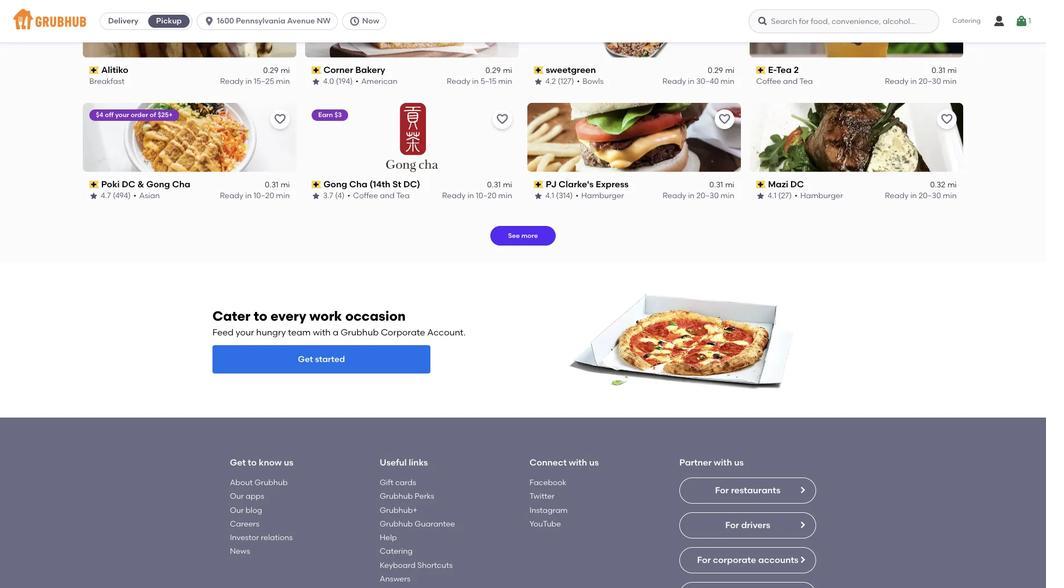 Task type: locate. For each thing, give the bounding box(es) containing it.
0.29 mi up 15–25
[[263, 66, 290, 75]]

• right (27)
[[795, 191, 798, 201]]

ready for e-tea 2
[[885, 77, 909, 86]]

2 4.1 from the left
[[768, 191, 777, 201]]

1 horizontal spatial catering
[[953, 17, 981, 25]]

mi for poki dc & gong cha
[[281, 180, 290, 190]]

e-
[[768, 65, 776, 75]]

with for partner
[[714, 458, 732, 468]]

save this restaurant image
[[274, 113, 287, 126], [496, 113, 509, 126], [718, 113, 731, 126]]

get to know us
[[230, 458, 293, 468]]

2 our from the top
[[230, 506, 244, 515]]

1 horizontal spatial svg image
[[758, 16, 768, 27]]

with left the a
[[313, 327, 331, 338]]

us for connect with us
[[589, 458, 599, 468]]

1 horizontal spatial ready in 10–20 min
[[442, 191, 512, 201]]

4.0
[[323, 77, 334, 86]]

delivery
[[108, 16, 138, 26]]

0 horizontal spatial 10–20
[[254, 191, 274, 201]]

pj clarke's express
[[546, 179, 629, 189]]

• asian
[[133, 191, 160, 201]]

e-tea 2 logo image
[[750, 0, 963, 58]]

4.1 left (27)
[[768, 191, 777, 201]]

0 horizontal spatial gong
[[146, 179, 170, 189]]

us up for restaurants
[[734, 458, 744, 468]]

subscription pass image for pj clarke's express
[[534, 181, 544, 188]]

3 0.29 mi from the left
[[708, 66, 734, 75]]

ready in 20–30 min for 2
[[885, 77, 957, 86]]

in for alitiko
[[245, 77, 252, 86]]

• american
[[355, 77, 398, 86]]

us
[[284, 458, 293, 468], [589, 458, 599, 468], [734, 458, 744, 468]]

for
[[715, 485, 729, 496], [725, 520, 739, 531], [697, 555, 711, 566]]

dc for mazi
[[790, 179, 804, 189]]

1 vertical spatial catering
[[380, 547, 413, 557]]

ready
[[220, 77, 244, 86], [447, 77, 470, 86], [663, 77, 686, 86], [885, 77, 909, 86], [220, 191, 243, 201], [442, 191, 466, 201], [663, 191, 686, 201], [885, 191, 909, 201]]

1 0.29 mi from the left
[[263, 66, 290, 75]]

2 right image from the top
[[798, 521, 807, 530]]

cha
[[172, 179, 190, 189], [349, 179, 367, 189]]

0 vertical spatial catering
[[953, 17, 981, 25]]

youtube link
[[530, 520, 561, 529]]

help link
[[380, 534, 397, 543]]

2 vertical spatial for
[[697, 555, 711, 566]]

0.31 for poki dc & gong cha
[[265, 180, 279, 190]]

0 horizontal spatial dc
[[122, 179, 135, 189]]

1 horizontal spatial save this restaurant image
[[496, 113, 509, 126]]

blog
[[246, 506, 262, 515]]

subscription pass image left the "e-"
[[756, 66, 766, 74]]

0 horizontal spatial with
[[313, 327, 331, 338]]

• for sweetgreen
[[577, 77, 580, 86]]

1 10–20 from the left
[[254, 191, 274, 201]]

subscription pass image left mazi
[[756, 181, 766, 188]]

1 horizontal spatial 0.29
[[486, 66, 501, 75]]

in for corner bakery
[[472, 77, 479, 86]]

with right partner
[[714, 458, 732, 468]]

1 horizontal spatial • hamburger
[[795, 191, 843, 201]]

2 horizontal spatial tea
[[800, 77, 813, 86]]

0 horizontal spatial 0.29 mi
[[263, 66, 290, 75]]

to for every
[[254, 308, 267, 324]]

1 vertical spatial and
[[380, 191, 395, 201]]

us right connect
[[589, 458, 599, 468]]

get left the started
[[298, 354, 313, 365]]

our up careers link
[[230, 506, 244, 515]]

(127)
[[558, 77, 574, 86]]

dc up (27)
[[790, 179, 804, 189]]

ready in 10–20 min
[[220, 191, 290, 201], [442, 191, 512, 201]]

instagram link
[[530, 506, 568, 515]]

2 horizontal spatial svg image
[[1015, 15, 1028, 28]]

min up save this restaurant image
[[943, 77, 957, 86]]

connect with us
[[530, 458, 599, 468]]

0 horizontal spatial subscription pass image
[[89, 66, 99, 74]]

with inside cater to every work occasion feed your hungry team with a grubhub corporate account.
[[313, 327, 331, 338]]

3 us from the left
[[734, 458, 744, 468]]

• bowls
[[577, 77, 604, 86]]

perks
[[415, 492, 434, 501]]

facebook
[[530, 478, 566, 488]]

2 us from the left
[[589, 458, 599, 468]]

svg image for 1
[[1015, 15, 1028, 28]]

star icon image left 4.0
[[312, 78, 320, 86]]

for drivers
[[725, 520, 770, 531]]

2 hamburger from the left
[[800, 191, 843, 201]]

0 horizontal spatial get
[[230, 458, 246, 468]]

• right (4)
[[347, 191, 350, 201]]

subscription pass image left pj
[[534, 181, 544, 188]]

0 horizontal spatial 4.1
[[545, 191, 554, 201]]

grubhub inside cater to every work occasion feed your hungry team with a grubhub corporate account.
[[341, 327, 379, 338]]

• down corner bakery
[[355, 77, 358, 86]]

coffee down the "e-"
[[756, 77, 781, 86]]

0.32 mi
[[930, 180, 957, 190]]

star icon image for sweetgreen
[[534, 78, 543, 86]]

right image inside 'for drivers' link
[[798, 521, 807, 530]]

mi for corner bakery
[[503, 66, 512, 75]]

catering
[[953, 17, 981, 25], [380, 547, 413, 557]]

our apps link
[[230, 492, 264, 501]]

0.31 for gong cha (14th st dc)
[[487, 180, 501, 190]]

in for gong cha (14th st dc)
[[468, 191, 474, 201]]

and down (14th
[[380, 191, 395, 201]]

your
[[115, 111, 129, 119], [236, 327, 254, 338]]

earn
[[318, 111, 333, 119]]

subscription pass image for sweetgreen
[[534, 66, 544, 74]]

grubhub
[[341, 327, 379, 338], [255, 478, 288, 488], [380, 492, 413, 501], [380, 520, 413, 529]]

and down 2
[[783, 77, 798, 86]]

drivers
[[741, 520, 770, 531]]

0 horizontal spatial your
[[115, 111, 129, 119]]

tea
[[776, 65, 792, 75], [800, 77, 813, 86], [396, 191, 410, 201]]

2 ready in 10–20 min from the left
[[442, 191, 512, 201]]

2 save this restaurant image from the left
[[496, 113, 509, 126]]

1 0.29 from the left
[[263, 66, 279, 75]]

min up see
[[498, 191, 512, 201]]

1 horizontal spatial coffee
[[756, 77, 781, 86]]

hamburger
[[581, 191, 624, 201], [800, 191, 843, 201]]

our
[[230, 492, 244, 501], [230, 506, 244, 515]]

0 vertical spatial coffee
[[756, 77, 781, 86]]

2 0.29 mi from the left
[[486, 66, 512, 75]]

work
[[310, 308, 342, 324]]

(4)
[[335, 191, 345, 201]]

0.29 up 15–25
[[263, 66, 279, 75]]

star icon image left the 4.1 (314)
[[534, 192, 543, 201]]

0.29
[[263, 66, 279, 75], [486, 66, 501, 75], [708, 66, 723, 75]]

for down partner with us
[[715, 485, 729, 496]]

get up about
[[230, 458, 246, 468]]

0 horizontal spatial us
[[284, 458, 293, 468]]

1 right image from the top
[[798, 486, 807, 495]]

star icon image left 4.1 (27)
[[756, 192, 765, 201]]

1 horizontal spatial get
[[298, 354, 313, 365]]

for left drivers
[[725, 520, 739, 531]]

get started link
[[213, 346, 430, 374]]

earn $3
[[318, 111, 342, 119]]

mi for sweetgreen
[[725, 66, 734, 75]]

save this restaurant image down 5–15
[[496, 113, 509, 126]]

dc left & in the top of the page
[[122, 179, 135, 189]]

1 horizontal spatial gong
[[323, 179, 347, 189]]

ready for poki dc & gong cha
[[220, 191, 243, 201]]

0 horizontal spatial • hamburger
[[576, 191, 624, 201]]

star icon image left 4.7
[[89, 192, 98, 201]]

0 vertical spatial and
[[783, 77, 798, 86]]

0 horizontal spatial hamburger
[[581, 191, 624, 201]]

1 us from the left
[[284, 458, 293, 468]]

subscription pass image left poki
[[89, 181, 99, 188]]

0 vertical spatial to
[[254, 308, 267, 324]]

2 horizontal spatial 0.29
[[708, 66, 723, 75]]

your inside cater to every work occasion feed your hungry team with a grubhub corporate account.
[[236, 327, 254, 338]]

mazi dc logo image
[[750, 103, 963, 172]]

svg image inside the 1600 pennsylvania avenue nw button
[[204, 16, 215, 27]]

min right 15–25
[[276, 77, 290, 86]]

get
[[298, 354, 313, 365], [230, 458, 246, 468]]

0 vertical spatial your
[[115, 111, 129, 119]]

1 4.1 from the left
[[545, 191, 554, 201]]

order
[[131, 111, 148, 119]]

0 vertical spatial get
[[298, 354, 313, 365]]

1 horizontal spatial and
[[783, 77, 798, 86]]

1 vertical spatial our
[[230, 506, 244, 515]]

2 horizontal spatial 0.29 mi
[[708, 66, 734, 75]]

apps
[[246, 492, 264, 501]]

min for e-tea 2
[[943, 77, 957, 86]]

save this restaurant image down 15–25
[[274, 113, 287, 126]]

dc for poki
[[122, 179, 135, 189]]

grubhub down know
[[255, 478, 288, 488]]

grubhub down "gift cards" link at the left bottom
[[380, 492, 413, 501]]

facebook twitter instagram youtube
[[530, 478, 568, 529]]

1 save this restaurant button from the left
[[270, 109, 290, 129]]

1 horizontal spatial us
[[589, 458, 599, 468]]

2 horizontal spatial with
[[714, 458, 732, 468]]

hamburger right (27)
[[800, 191, 843, 201]]

min for corner bakery
[[498, 77, 512, 86]]

(14th
[[370, 179, 390, 189]]

2 vertical spatial right image
[[798, 556, 807, 564]]

1 • hamburger from the left
[[576, 191, 624, 201]]

1 dc from the left
[[122, 179, 135, 189]]

right image inside for restaurants link
[[798, 486, 807, 495]]

1 horizontal spatial subscription pass image
[[312, 181, 321, 188]]

1 horizontal spatial 10–20
[[476, 191, 497, 201]]

1 horizontal spatial hamburger
[[800, 191, 843, 201]]

subscription pass image for e-tea 2
[[756, 66, 766, 74]]

0 horizontal spatial cha
[[172, 179, 190, 189]]

Search for food, convenience, alcohol... search field
[[749, 9, 940, 33]]

2 save this restaurant button from the left
[[493, 109, 512, 129]]

4.1 (314)
[[545, 191, 573, 201]]

1 horizontal spatial your
[[236, 327, 254, 338]]

0.29 mi up 5–15
[[486, 66, 512, 75]]

to up hungry at the bottom left of page
[[254, 308, 267, 324]]

see
[[508, 232, 520, 240]]

save this restaurant image down the 30–40
[[718, 113, 731, 126]]

0.31 mi for pj clarke's express
[[709, 180, 734, 190]]

1 horizontal spatial cha
[[349, 179, 367, 189]]

mazi
[[768, 179, 788, 189]]

2 svg image from the left
[[758, 16, 768, 27]]

0 horizontal spatial svg image
[[204, 16, 215, 27]]

0.31
[[932, 66, 945, 75], [265, 180, 279, 190], [487, 180, 501, 190], [709, 180, 723, 190]]

min right the 30–40
[[721, 77, 734, 86]]

sweetgreen
[[546, 65, 596, 75]]

instagram
[[530, 506, 568, 515]]

svg image
[[993, 15, 1006, 28], [1015, 15, 1028, 28], [204, 16, 215, 27]]

mi for gong cha (14th st dc)
[[503, 180, 512, 190]]

• right the (494)
[[133, 191, 136, 201]]

1 vertical spatial coffee
[[353, 191, 378, 201]]

0.29 for alitiko
[[263, 66, 279, 75]]

star icon image for gong cha (14th st dc)
[[312, 192, 320, 201]]

to inside cater to every work occasion feed your hungry team with a grubhub corporate account.
[[254, 308, 267, 324]]

catering link
[[380, 547, 413, 557]]

grubhub down grubhub+
[[380, 520, 413, 529]]

2 gong from the left
[[323, 179, 347, 189]]

0 vertical spatial right image
[[798, 486, 807, 495]]

your down cater
[[236, 327, 254, 338]]

0 horizontal spatial tea
[[396, 191, 410, 201]]

min for sweetgreen
[[721, 77, 734, 86]]

4.1
[[545, 191, 554, 201], [768, 191, 777, 201]]

svg image inside 1 button
[[1015, 15, 1028, 28]]

• hamburger down express
[[576, 191, 624, 201]]

our down about
[[230, 492, 244, 501]]

1 horizontal spatial 0.29 mi
[[486, 66, 512, 75]]

grubhub down occasion
[[341, 327, 379, 338]]

answers
[[380, 575, 411, 584]]

1 horizontal spatial with
[[569, 458, 587, 468]]

0.29 mi up the 30–40
[[708, 66, 734, 75]]

• hamburger right (27)
[[795, 191, 843, 201]]

0 horizontal spatial save this restaurant image
[[274, 113, 287, 126]]

star icon image
[[312, 78, 320, 86], [534, 78, 543, 86], [89, 192, 98, 201], [312, 192, 320, 201], [534, 192, 543, 201], [756, 192, 765, 201]]

svg image up the "e-"
[[758, 16, 768, 27]]

your right off
[[115, 111, 129, 119]]

2 horizontal spatial save this restaurant image
[[718, 113, 731, 126]]

keyboard
[[380, 561, 416, 570]]

1600 pennsylvania avenue nw button
[[197, 13, 342, 30]]

1 ready in 10–20 min from the left
[[220, 191, 290, 201]]

1 vertical spatial your
[[236, 327, 254, 338]]

svg image left now
[[349, 16, 360, 27]]

20–30 for 2
[[919, 77, 941, 86]]

0 vertical spatial our
[[230, 492, 244, 501]]

1 vertical spatial get
[[230, 458, 246, 468]]

bakery
[[355, 65, 385, 75]]

in for poki dc & gong cha
[[245, 191, 252, 201]]

in
[[245, 77, 252, 86], [472, 77, 479, 86], [688, 77, 694, 86], [910, 77, 917, 86], [245, 191, 252, 201], [468, 191, 474, 201], [688, 191, 695, 201], [910, 191, 917, 201]]

hamburger down express
[[581, 191, 624, 201]]

poki
[[101, 179, 120, 189]]

(494)
[[113, 191, 131, 201]]

partner with us
[[679, 458, 744, 468]]

0 horizontal spatial 0.29
[[263, 66, 279, 75]]

mi for e-tea 2
[[948, 66, 957, 75]]

gong up the 3.7 (4) on the left
[[323, 179, 347, 189]]

ready in 10–20 min for poki dc & gong cha
[[220, 191, 290, 201]]

ready for pj clarke's express
[[663, 191, 686, 201]]

subscription pass image
[[89, 66, 99, 74], [534, 66, 544, 74], [312, 181, 321, 188]]

off
[[105, 111, 114, 119]]

min down '0.32 mi'
[[943, 191, 957, 201]]

twitter link
[[530, 492, 555, 501]]

2 cha from the left
[[349, 179, 367, 189]]

1 svg image from the left
[[349, 16, 360, 27]]

1 horizontal spatial 4.1
[[768, 191, 777, 201]]

accounts
[[758, 555, 799, 566]]

1 save this restaurant image from the left
[[274, 113, 287, 126]]

2 horizontal spatial subscription pass image
[[534, 66, 544, 74]]

0 vertical spatial tea
[[776, 65, 792, 75]]

2 horizontal spatial us
[[734, 458, 744, 468]]

4.1 down pj
[[545, 191, 554, 201]]

subscription pass image
[[312, 66, 321, 74], [756, 66, 766, 74], [89, 181, 99, 188], [534, 181, 544, 188], [756, 181, 766, 188]]

right image
[[798, 486, 807, 495], [798, 521, 807, 530], [798, 556, 807, 564]]

for restaurants link
[[679, 478, 816, 504]]

to for know
[[248, 458, 257, 468]]

1 vertical spatial tea
[[800, 77, 813, 86]]

grubhub perks link
[[380, 492, 434, 501]]

1 horizontal spatial dc
[[790, 179, 804, 189]]

subscription pass image left corner
[[312, 66, 321, 74]]

20–30 for express
[[696, 191, 719, 201]]

0.29 up 5–15
[[486, 66, 501, 75]]

2 dc from the left
[[790, 179, 804, 189]]

ready in 10–20 min for gong cha (14th st dc)
[[442, 191, 512, 201]]

svg image
[[349, 16, 360, 27], [758, 16, 768, 27]]

us right know
[[284, 458, 293, 468]]

2 0.29 from the left
[[486, 66, 501, 75]]

mi for alitiko
[[281, 66, 290, 75]]

1 vertical spatial right image
[[798, 521, 807, 530]]

star icon image left 4.2
[[534, 78, 543, 86]]

3 right image from the top
[[798, 556, 807, 564]]

10–20 for gong cha (14th st dc)
[[476, 191, 497, 201]]

1 vertical spatial for
[[725, 520, 739, 531]]

(314)
[[556, 191, 573, 201]]

0 horizontal spatial coffee
[[353, 191, 378, 201]]

3 0.29 from the left
[[708, 66, 723, 75]]

breakfast
[[89, 77, 125, 86]]

min right 5–15
[[498, 77, 512, 86]]

ready for gong cha (14th st dc)
[[442, 191, 466, 201]]

coffee down "gong cha (14th st dc)"
[[353, 191, 378, 201]]

right image inside the for corporate accounts link
[[798, 556, 807, 564]]

cha right & in the top of the page
[[172, 179, 190, 189]]

0.29 mi for sweetgreen
[[708, 66, 734, 75]]

with right connect
[[569, 458, 587, 468]]

$25+
[[158, 111, 173, 119]]

subscription pass image for poki dc & gong cha
[[89, 181, 99, 188]]

min left 4.1 (27)
[[721, 191, 734, 201]]

min for gong cha (14th st dc)
[[498, 191, 512, 201]]

• right (127)
[[577, 77, 580, 86]]

to left know
[[248, 458, 257, 468]]

for for for corporate accounts
[[697, 555, 711, 566]]

gong up asian
[[146, 179, 170, 189]]

pickup button
[[146, 13, 192, 30]]

and
[[783, 77, 798, 86], [380, 191, 395, 201]]

occasion
[[345, 308, 406, 324]]

30–40
[[696, 77, 719, 86]]

1 vertical spatial to
[[248, 458, 257, 468]]

• down the clarke's
[[576, 191, 579, 201]]

1 hamburger from the left
[[581, 191, 624, 201]]

20–30
[[919, 77, 941, 86], [696, 191, 719, 201], [919, 191, 941, 201]]

star icon image for mazi dc
[[756, 192, 765, 201]]

0 horizontal spatial catering
[[380, 547, 413, 557]]

star icon image for pj clarke's express
[[534, 192, 543, 201]]

2 10–20 from the left
[[476, 191, 497, 201]]

alitiko
[[101, 65, 128, 75]]

min left 3.7 on the left top of page
[[276, 191, 290, 201]]

0.29 up the 30–40
[[708, 66, 723, 75]]

subscription pass image for alitiko
[[89, 66, 99, 74]]

2 • hamburger from the left
[[795, 191, 843, 201]]

star icon image left 3.7 on the left top of page
[[312, 192, 320, 201]]

with for connect
[[569, 458, 587, 468]]

for left corporate
[[697, 555, 711, 566]]

0 horizontal spatial svg image
[[349, 16, 360, 27]]

about grubhub link
[[230, 478, 288, 488]]

about grubhub our apps our blog careers investor relations news
[[230, 478, 293, 557]]

0 vertical spatial for
[[715, 485, 729, 496]]

cha left (14th
[[349, 179, 367, 189]]

mazi dc
[[768, 179, 804, 189]]

• for mazi dc
[[795, 191, 798, 201]]

in for e-tea 2
[[910, 77, 917, 86]]

15–25
[[254, 77, 274, 86]]

of
[[150, 111, 156, 119]]

3 save this restaurant image from the left
[[718, 113, 731, 126]]

0 horizontal spatial ready in 10–20 min
[[220, 191, 290, 201]]

0.29 mi for alitiko
[[263, 66, 290, 75]]



Task type: describe. For each thing, give the bounding box(es) containing it.
• hamburger for dc
[[795, 191, 843, 201]]

right image for for corporate accounts
[[798, 556, 807, 564]]

corner bakery
[[323, 65, 385, 75]]

gift cards link
[[380, 478, 416, 488]]

0.31 for pj clarke's express
[[709, 180, 723, 190]]

e-tea 2
[[768, 65, 799, 75]]

investor relations link
[[230, 534, 293, 543]]

corporate
[[381, 327, 425, 338]]

team
[[288, 327, 311, 338]]

4.1 for pj clarke's express
[[545, 191, 554, 201]]

save this restaurant image for cha
[[274, 113, 287, 126]]

for corporate accounts
[[697, 555, 799, 566]]

(27)
[[778, 191, 792, 201]]

ready in 5–15 min
[[447, 77, 512, 86]]

a
[[333, 327, 339, 338]]

1
[[1028, 16, 1031, 26]]

$4 off your order of $25+
[[96, 111, 173, 119]]

subscription pass image for mazi dc
[[756, 181, 766, 188]]

feed
[[213, 327, 234, 338]]

corner
[[323, 65, 353, 75]]

main navigation navigation
[[0, 0, 1046, 43]]

4 save this restaurant button from the left
[[937, 109, 957, 129]]

for drivers link
[[679, 513, 816, 539]]

us for partner with us
[[734, 458, 744, 468]]

3 save this restaurant button from the left
[[715, 109, 734, 129]]

ready for sweetgreen
[[663, 77, 686, 86]]

corner bakery logo image
[[305, 0, 519, 58]]

• for pj clarke's express
[[576, 191, 579, 201]]

0 horizontal spatial and
[[380, 191, 395, 201]]

• for corner bakery
[[355, 77, 358, 86]]

pj clarke's express logo image
[[527, 103, 741, 172]]

cater to every work occasion feed your hungry team with a grubhub corporate account.
[[213, 308, 466, 338]]

hamburger for dc
[[800, 191, 843, 201]]

1 horizontal spatial svg image
[[993, 15, 1006, 28]]

in for mazi dc
[[910, 191, 917, 201]]

help
[[380, 534, 397, 543]]

0.29 for corner bakery
[[486, 66, 501, 75]]

• for gong cha (14th st dc)
[[347, 191, 350, 201]]

catering inside catering button
[[953, 17, 981, 25]]

now button
[[342, 13, 391, 30]]

answers link
[[380, 575, 411, 584]]

1 gong from the left
[[146, 179, 170, 189]]

&
[[137, 179, 144, 189]]

for for for restaurants
[[715, 485, 729, 496]]

min for alitiko
[[276, 77, 290, 86]]

gong cha (14th st dc)
[[323, 179, 420, 189]]

• for poki dc & gong cha
[[133, 191, 136, 201]]

svg image inside now button
[[349, 16, 360, 27]]

min for poki dc & gong cha
[[276, 191, 290, 201]]

grubhub inside about grubhub our apps our blog careers investor relations news
[[255, 478, 288, 488]]

4.7
[[101, 191, 111, 201]]

ready for mazi dc
[[885, 191, 909, 201]]

gift cards grubhub perks grubhub+ grubhub guarantee help catering keyboard shortcuts answers
[[380, 478, 455, 584]]

american
[[361, 77, 398, 86]]

delivery button
[[100, 13, 146, 30]]

0.31 mi for poki dc & gong cha
[[265, 180, 290, 190]]

min for mazi dc
[[943, 191, 957, 201]]

poki dc & gong cha logo image
[[83, 103, 296, 172]]

grubhub+ link
[[380, 506, 417, 515]]

corporate
[[713, 555, 756, 566]]

restaurants
[[731, 485, 781, 496]]

get started
[[298, 354, 345, 365]]

in for sweetgreen
[[688, 77, 694, 86]]

our blog link
[[230, 506, 262, 515]]

save this restaurant image
[[940, 113, 954, 126]]

useful
[[380, 458, 407, 468]]

for for for drivers
[[725, 520, 739, 531]]

4.2
[[545, 77, 556, 86]]

0.29 for sweetgreen
[[708, 66, 723, 75]]

min for pj clarke's express
[[721, 191, 734, 201]]

2 vertical spatial tea
[[396, 191, 410, 201]]

dc)
[[403, 179, 420, 189]]

alitiko logo image
[[83, 0, 296, 58]]

• hamburger for clarke's
[[576, 191, 624, 201]]

poki dc & gong cha
[[101, 179, 190, 189]]

gift
[[380, 478, 393, 488]]

catering inside gift cards grubhub perks grubhub+ grubhub guarantee help catering keyboard shortcuts answers
[[380, 547, 413, 557]]

4.1 (27)
[[768, 191, 792, 201]]

hamburger for clarke's
[[581, 191, 624, 201]]

avenue
[[287, 16, 315, 26]]

0.29 mi for corner bakery
[[486, 66, 512, 75]]

4.1 for mazi dc
[[768, 191, 777, 201]]

account.
[[427, 327, 466, 338]]

$4
[[96, 111, 103, 119]]

mi for mazi dc
[[948, 180, 957, 190]]

careers link
[[230, 520, 259, 529]]

right image for for restaurants
[[798, 486, 807, 495]]

more
[[521, 232, 538, 240]]

5–15
[[481, 77, 497, 86]]

• coffee and tea
[[347, 191, 410, 201]]

ready for corner bakery
[[447, 77, 470, 86]]

(194)
[[336, 77, 353, 86]]

asian
[[139, 191, 160, 201]]

guarantee
[[415, 520, 455, 529]]

grubhub+
[[380, 506, 417, 515]]

see more button
[[490, 226, 556, 246]]

star icon image for corner bakery
[[312, 78, 320, 86]]

investor
[[230, 534, 259, 543]]

in for pj clarke's express
[[688, 191, 695, 201]]

10–20 for poki dc & gong cha
[[254, 191, 274, 201]]

0.31 for e-tea 2
[[932, 66, 945, 75]]

star icon image for poki dc & gong cha
[[89, 192, 98, 201]]

1600 pennsylvania avenue nw
[[217, 16, 331, 26]]

4.7 (494)
[[101, 191, 131, 201]]

1 button
[[1015, 11, 1031, 31]]

every
[[271, 308, 306, 324]]

nw
[[317, 16, 331, 26]]

0.31 mi for e-tea 2
[[932, 66, 957, 75]]

right image for for drivers
[[798, 521, 807, 530]]

1 our from the top
[[230, 492, 244, 501]]

1 cha from the left
[[172, 179, 190, 189]]

pennsylvania
[[236, 16, 285, 26]]

1 horizontal spatial tea
[[776, 65, 792, 75]]

0.32
[[930, 180, 945, 190]]

partner
[[679, 458, 712, 468]]

2
[[794, 65, 799, 75]]

relations
[[261, 534, 293, 543]]

pickup
[[156, 16, 182, 26]]

ready for alitiko
[[220, 77, 244, 86]]

0.31 mi for gong cha (14th st dc)
[[487, 180, 512, 190]]

news
[[230, 547, 250, 557]]

catering button
[[945, 9, 988, 34]]

subscription pass image for gong cha (14th st dc)
[[312, 181, 321, 188]]

pj
[[546, 179, 557, 189]]

useful links
[[380, 458, 428, 468]]

for corporate accounts link
[[679, 548, 816, 574]]

careers
[[230, 520, 259, 529]]

3.7
[[323, 191, 333, 201]]

sweetgreen logo image
[[527, 0, 741, 58]]

ready in 30–40 min
[[663, 77, 734, 86]]

save this restaurant image for dc)
[[496, 113, 509, 126]]

4.2 (127)
[[545, 77, 574, 86]]

news link
[[230, 547, 250, 557]]

twitter
[[530, 492, 555, 501]]

subscription pass image for corner bakery
[[312, 66, 321, 74]]

1600
[[217, 16, 234, 26]]

gong cha (14th st dc) logo image
[[386, 103, 438, 172]]

ready in 20–30 min for express
[[663, 191, 734, 201]]

youtube
[[530, 520, 561, 529]]

get for get started
[[298, 354, 313, 365]]

see more
[[508, 232, 538, 240]]

links
[[409, 458, 428, 468]]

mi for pj clarke's express
[[725, 180, 734, 190]]

shortcuts
[[417, 561, 453, 570]]

cater
[[213, 308, 251, 324]]

svg image for 1600 pennsylvania avenue nw
[[204, 16, 215, 27]]

get for get to know us
[[230, 458, 246, 468]]

st
[[393, 179, 401, 189]]



Task type: vqa. For each thing, say whether or not it's contained in the screenshot.
mozzarella for Pepperoni
no



